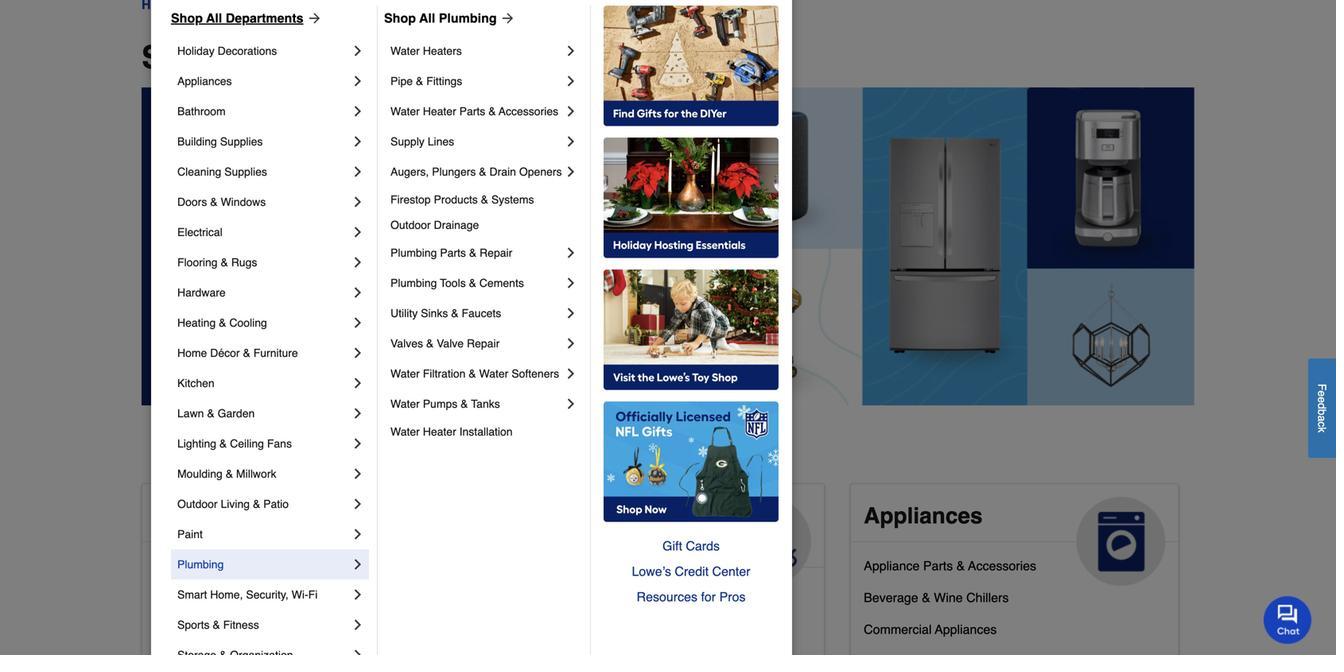 Task type: describe. For each thing, give the bounding box(es) containing it.
cleaning supplies link
[[177, 157, 350, 187]]

0 vertical spatial home
[[177, 347, 207, 360]]

supplies for building supplies
[[220, 135, 263, 148]]

chevron right image for outdoor living & patio
[[350, 496, 366, 512]]

& inside the appliance parts & accessories link
[[957, 559, 965, 574]]

kitchen
[[177, 377, 215, 390]]

gift cards link
[[604, 534, 779, 559]]

f
[[1316, 384, 1329, 391]]

accessible for accessible bathroom
[[155, 559, 216, 574]]

products
[[434, 193, 478, 206]]

cooling
[[229, 317, 267, 329]]

chevron right image for utility sinks & faucets
[[563, 305, 579, 321]]

water heater parts & accessories
[[391, 105, 559, 118]]

water pumps & tanks
[[391, 398, 500, 411]]

pumps
[[423, 398, 458, 411]]

gift
[[663, 539, 682, 554]]

chevron right image for augers, plungers & drain openers
[[563, 164, 579, 180]]

2 vertical spatial appliances
[[935, 622, 997, 637]]

animal
[[510, 504, 584, 529]]

chevron right image for heating & cooling
[[350, 315, 366, 331]]

for
[[701, 590, 716, 605]]

care
[[510, 529, 559, 554]]

chevron right image for holiday decorations
[[350, 43, 366, 59]]

cleaning
[[177, 165, 221, 178]]

sports & fitness link
[[177, 610, 350, 640]]

fi
[[308, 589, 318, 601]]

flooring & rugs
[[177, 256, 257, 269]]

departments for shop all departments
[[226, 11, 304, 25]]

heating & cooling link
[[177, 308, 350, 338]]

all for departments
[[206, 11, 222, 25]]

pipe
[[391, 75, 413, 88]]

chat invite button image
[[1264, 596, 1313, 644]]

appliance parts & accessories
[[864, 559, 1037, 574]]

valve
[[437, 337, 464, 350]]

patio
[[263, 498, 289, 511]]

flooring & rugs link
[[177, 247, 350, 278]]

beverage & wine chillers link
[[864, 587, 1009, 619]]

accessible for accessible bedroom
[[155, 591, 216, 605]]

chevron right image for lighting & ceiling fans
[[350, 436, 366, 452]]

supplies for cleaning supplies
[[224, 165, 267, 178]]

1 horizontal spatial all
[[229, 39, 269, 76]]

outdoor for outdoor living & patio
[[177, 498, 218, 511]]

water heater installation link
[[391, 419, 579, 445]]

living
[[221, 498, 250, 511]]

arrow right image
[[497, 10, 516, 26]]

credit
[[675, 564, 709, 579]]

outdoor drainage
[[391, 219, 479, 232]]

shop for shop all departments
[[171, 11, 203, 25]]

chevron right image for water heaters
[[563, 43, 579, 59]]

1 vertical spatial pet
[[510, 616, 529, 631]]

bathroom inside bathroom link
[[177, 105, 226, 118]]

chevron right image for bathroom
[[350, 103, 366, 119]]

firestop products & systems
[[391, 193, 534, 206]]

all for plumbing
[[419, 11, 435, 25]]

water up tanks
[[479, 368, 509, 380]]

home décor & furniture
[[177, 347, 298, 360]]

1 vertical spatial home
[[278, 504, 340, 529]]

officially licensed n f l gifts. shop now. image
[[604, 402, 779, 523]]

1 vertical spatial furniture
[[631, 616, 682, 631]]

cements
[[480, 277, 524, 290]]

accessible bedroom link
[[155, 587, 271, 619]]

& inside moulding & millwork link
[[226, 468, 233, 481]]

plumbing tools & cements
[[391, 277, 524, 290]]

water heater installation
[[391, 426, 513, 438]]

valves
[[391, 337, 423, 350]]

animal & pet care
[[510, 504, 647, 554]]

sports & fitness
[[177, 619, 259, 632]]

lawn
[[177, 407, 204, 420]]

chevron right image for electrical
[[350, 224, 366, 240]]

softeners
[[512, 368, 559, 380]]

enjoy savings year-round. no matter what you're shopping for, find what you need at a great price. image
[[142, 88, 1195, 406]]

visit the lowe's toy shop. image
[[604, 270, 779, 391]]

appliances image
[[1077, 497, 1166, 586]]

electrical link
[[177, 217, 350, 247]]

water for water heaters
[[391, 45, 420, 57]]

fans
[[267, 438, 292, 450]]

accessible home link
[[142, 484, 470, 586]]

lowe's credit center link
[[604, 559, 779, 585]]

chevron right image for water heater parts & accessories
[[563, 103, 579, 119]]

water heaters
[[391, 45, 462, 57]]

tools
[[440, 277, 466, 290]]

1 vertical spatial appliances
[[864, 504, 983, 529]]

accessible home image
[[368, 497, 457, 586]]

& inside 'heating & cooling' link
[[219, 317, 226, 329]]

water for water heater installation
[[391, 426, 420, 438]]

rugs
[[231, 256, 257, 269]]

beverage
[[864, 591, 919, 605]]

accessible home
[[155, 504, 340, 529]]

repair for valves & valve repair
[[467, 337, 500, 350]]

livestock supplies link
[[510, 581, 615, 613]]

& inside flooring & rugs 'link'
[[221, 256, 228, 269]]

water heater parts & accessories link
[[391, 96, 563, 126]]

& inside water heater parts & accessories link
[[489, 105, 496, 118]]

accessible bathroom
[[155, 559, 275, 574]]

holiday
[[177, 45, 215, 57]]

lowe's
[[632, 564, 671, 579]]

d
[[1316, 403, 1329, 409]]

appliance parts & accessories link
[[864, 555, 1037, 587]]

building supplies
[[177, 135, 263, 148]]

lighting & ceiling fans link
[[177, 429, 350, 459]]

drainage
[[434, 219, 479, 232]]

wi-
[[292, 589, 308, 601]]

shop all departments link
[[171, 9, 323, 28]]

plumbing for plumbing parts & repair
[[391, 247, 437, 259]]

outdoor living & patio
[[177, 498, 289, 511]]

plumbing parts & repair
[[391, 247, 513, 259]]

livestock supplies
[[510, 584, 615, 599]]

parts inside water heater parts & accessories link
[[460, 105, 486, 118]]

2 e from the top
[[1316, 397, 1329, 403]]

decorations
[[218, 45, 277, 57]]

& inside plumbing parts & repair link
[[469, 247, 477, 259]]

find gifts for the diyer. image
[[604, 6, 779, 126]]

departments for shop all departments
[[278, 39, 473, 76]]

heaters
[[423, 45, 462, 57]]

wine
[[934, 591, 963, 605]]

plumbing up water heaters link
[[439, 11, 497, 25]]

chevron right image for water pumps & tanks
[[563, 396, 579, 412]]

paint link
[[177, 519, 350, 550]]

shop all plumbing link
[[384, 9, 516, 28]]

2 vertical spatial home
[[265, 622, 299, 637]]

home décor & furniture link
[[177, 338, 350, 368]]

doors
[[177, 196, 207, 208]]

houses,
[[568, 616, 615, 631]]

& inside sports & fitness link
[[213, 619, 220, 632]]

repair for plumbing parts & repair
[[480, 247, 513, 259]]

beverage & wine chillers
[[864, 591, 1009, 605]]

commercial appliances link
[[864, 619, 997, 651]]

heater for parts
[[423, 105, 456, 118]]

cards
[[686, 539, 720, 554]]



Task type: locate. For each thing, give the bounding box(es) containing it.
plumbing parts & repair link
[[391, 238, 563, 268]]

appliances down wine
[[935, 622, 997, 637]]

& right tools
[[469, 277, 476, 290]]

1 vertical spatial outdoor
[[177, 498, 218, 511]]

all up water heaters
[[419, 11, 435, 25]]

building
[[177, 135, 217, 148]]

water up supply
[[391, 105, 420, 118]]

& inside 'lighting & ceiling fans' link
[[220, 438, 227, 450]]

resources for pros
[[637, 590, 746, 605]]

1 shop from the left
[[171, 11, 203, 25]]

cleaning supplies
[[177, 165, 267, 178]]

animal & pet care link
[[497, 484, 824, 586]]

repair down outdoor drainage link
[[480, 247, 513, 259]]

& up wine
[[957, 559, 965, 574]]

0 vertical spatial appliances link
[[177, 66, 350, 96]]

& down accessible bedroom link
[[213, 619, 220, 632]]

supplies for livestock supplies
[[566, 584, 615, 599]]

a
[[1316, 415, 1329, 422]]

1 horizontal spatial outdoor
[[391, 219, 431, 232]]

flooring
[[177, 256, 218, 269]]

& right animal
[[590, 504, 606, 529]]

chevron right image for moulding & millwork
[[350, 466, 366, 482]]

lines
[[428, 135, 454, 148]]

water down valves
[[391, 368, 420, 380]]

accessible down moulding
[[155, 504, 272, 529]]

& inside water pumps & tanks link
[[461, 398, 468, 411]]

2 vertical spatial parts
[[924, 559, 953, 574]]

& down outdoor drainage link
[[469, 247, 477, 259]]

chillers
[[967, 591, 1009, 605]]

& left valve
[[426, 337, 434, 350]]

& left drain
[[479, 165, 487, 178]]

chevron right image for hardware
[[350, 285, 366, 301]]

2 shop from the left
[[384, 11, 416, 25]]

chevron right image for lawn & garden
[[350, 406, 366, 422]]

pet beds, houses, & furniture link
[[510, 613, 682, 644]]

supplies up houses,
[[566, 584, 615, 599]]

b
[[1316, 409, 1329, 415]]

0 horizontal spatial accessories
[[499, 105, 559, 118]]

appliances up the 'appliance parts & accessories'
[[864, 504, 983, 529]]

bathroom inside accessible bathroom 'link'
[[220, 559, 275, 574]]

livestock
[[510, 584, 563, 599]]

plumbing for plumbing tools & cements
[[391, 277, 437, 290]]

0 vertical spatial appliances
[[177, 75, 232, 88]]

& inside animal & pet care
[[590, 504, 606, 529]]

& left rugs
[[221, 256, 228, 269]]

sinks
[[421, 307, 448, 320]]

& right décor
[[243, 347, 250, 360]]

& inside augers, plungers & drain openers link
[[479, 165, 487, 178]]

chevron right image for home décor & furniture
[[350, 345, 366, 361]]

& inside home décor & furniture link
[[243, 347, 250, 360]]

drain
[[490, 165, 516, 178]]

0 horizontal spatial pet
[[510, 616, 529, 631]]

water for water heater parts & accessories
[[391, 105, 420, 118]]

faucets
[[462, 307, 501, 320]]

parts inside the appliance parts & accessories link
[[924, 559, 953, 574]]

holiday hosting essentials. image
[[604, 138, 779, 259]]

commercial
[[864, 622, 932, 637]]

parts down pipe & fittings link
[[460, 105, 486, 118]]

accessible up sports
[[155, 591, 216, 605]]

& right pipe
[[416, 75, 423, 88]]

chevron right image for plumbing tools & cements
[[563, 275, 579, 291]]

shop for shop all plumbing
[[384, 11, 416, 25]]

openers
[[519, 165, 562, 178]]

2 horizontal spatial all
[[419, 11, 435, 25]]

home,
[[210, 589, 243, 601]]

chevron right image
[[350, 43, 366, 59], [563, 43, 579, 59], [350, 73, 366, 89], [350, 103, 366, 119], [350, 164, 366, 180], [350, 194, 366, 210], [350, 224, 366, 240], [350, 255, 366, 270], [563, 305, 579, 321], [563, 336, 579, 352], [350, 345, 366, 361], [563, 366, 579, 382], [350, 436, 366, 452], [350, 557, 366, 573], [350, 617, 366, 633]]

1 heater from the top
[[423, 105, 456, 118]]

supply
[[391, 135, 425, 148]]

repair inside "valves & valve repair" link
[[467, 337, 500, 350]]

building supplies link
[[177, 126, 350, 157]]

all down shop all departments link
[[229, 39, 269, 76]]

2 accessible from the top
[[155, 559, 216, 574]]

accessible
[[155, 504, 272, 529], [155, 559, 216, 574], [155, 591, 216, 605], [155, 622, 216, 637]]

& inside the "doors & windows" link
[[210, 196, 218, 208]]

0 horizontal spatial shop
[[171, 11, 203, 25]]

& right filtration
[[469, 368, 476, 380]]

chevron right image for supply lines
[[563, 134, 579, 150]]

parts inside plumbing parts & repair link
[[440, 247, 466, 259]]

animal & pet care image
[[722, 497, 812, 586]]

chevron right image for plumbing parts & repair
[[563, 245, 579, 261]]

accessible entry & home link
[[155, 619, 299, 651]]

0 horizontal spatial all
[[206, 11, 222, 25]]

1 vertical spatial repair
[[467, 337, 500, 350]]

shop up holiday
[[171, 11, 203, 25]]

doors & windows
[[177, 196, 266, 208]]

& inside water filtration & water softeners link
[[469, 368, 476, 380]]

& inside the lawn & garden link
[[207, 407, 215, 420]]

bathroom up smart home, security, wi-fi
[[220, 559, 275, 574]]

0 vertical spatial accessories
[[499, 105, 559, 118]]

& inside "valves & valve repair" link
[[426, 337, 434, 350]]

water left pumps
[[391, 398, 420, 411]]

& left wine
[[922, 591, 931, 605]]

holiday decorations link
[[177, 36, 350, 66]]

heating
[[177, 317, 216, 329]]

all
[[206, 11, 222, 25], [419, 11, 435, 25], [229, 39, 269, 76]]

1 vertical spatial accessories
[[968, 559, 1037, 574]]

arrow right image
[[304, 10, 323, 26]]

smart home, security, wi-fi
[[177, 589, 318, 601]]

filtration
[[423, 368, 466, 380]]

pet inside animal & pet care
[[612, 504, 647, 529]]

appliances link up the chillers
[[851, 484, 1179, 586]]

water for water filtration & water softeners
[[391, 368, 420, 380]]

shop up water heaters
[[384, 11, 416, 25]]

parts down drainage
[[440, 247, 466, 259]]

chevron right image for pipe & fittings
[[563, 73, 579, 89]]

& right doors
[[210, 196, 218, 208]]

supply lines link
[[391, 126, 563, 157]]

chevron right image for kitchen
[[350, 375, 366, 391]]

plumbing up "smart"
[[177, 558, 224, 571]]

chevron right image for plumbing
[[350, 557, 366, 573]]

outdoor living & patio link
[[177, 489, 350, 519]]

1 vertical spatial departments
[[278, 39, 473, 76]]

0 vertical spatial furniture
[[254, 347, 298, 360]]

& right lawn at bottom
[[207, 407, 215, 420]]

home
[[177, 347, 207, 360], [278, 504, 340, 529], [265, 622, 299, 637]]

smart
[[177, 589, 207, 601]]

outdoor drainage link
[[391, 212, 579, 238]]

c
[[1316, 422, 1329, 427]]

bathroom up building
[[177, 105, 226, 118]]

plumbing for plumbing
[[177, 558, 224, 571]]

& inside outdoor living & patio link
[[253, 498, 260, 511]]

heating & cooling
[[177, 317, 267, 329]]

2 vertical spatial supplies
[[566, 584, 615, 599]]

outdoor for outdoor drainage
[[391, 219, 431, 232]]

0 vertical spatial repair
[[480, 247, 513, 259]]

utility sinks & faucets
[[391, 307, 501, 320]]

1 vertical spatial parts
[[440, 247, 466, 259]]

water down water pumps & tanks
[[391, 426, 420, 438]]

fitness
[[223, 619, 259, 632]]

0 vertical spatial departments
[[226, 11, 304, 25]]

& right houses,
[[619, 616, 627, 631]]

accessible down "smart"
[[155, 622, 216, 637]]

systems
[[492, 193, 534, 206]]

chevron right image for smart home, security, wi-fi
[[350, 587, 366, 603]]

& up supply lines link
[[489, 105, 496, 118]]

outdoor down moulding
[[177, 498, 218, 511]]

& inside pet beds, houses, & furniture link
[[619, 616, 627, 631]]

& right the 'sinks'
[[451, 307, 459, 320]]

water up pipe
[[391, 45, 420, 57]]

2 heater from the top
[[423, 426, 456, 438]]

& up outdoor drainage link
[[481, 193, 488, 206]]

hardware link
[[177, 278, 350, 308]]

pet left beds,
[[510, 616, 529, 631]]

appliances down holiday
[[177, 75, 232, 88]]

0 vertical spatial heater
[[423, 105, 456, 118]]

entry
[[220, 622, 249, 637]]

utility
[[391, 307, 418, 320]]

chevron right image for flooring & rugs
[[350, 255, 366, 270]]

heater up lines
[[423, 105, 456, 118]]

& inside firestop products & systems link
[[481, 193, 488, 206]]

& inside pipe & fittings link
[[416, 75, 423, 88]]

repair inside plumbing parts & repair link
[[480, 247, 513, 259]]

0 horizontal spatial outdoor
[[177, 498, 218, 511]]

parts up beverage & wine chillers
[[924, 559, 953, 574]]

hardware
[[177, 286, 226, 299]]

chevron right image for building supplies
[[350, 134, 366, 150]]

&
[[416, 75, 423, 88], [489, 105, 496, 118], [479, 165, 487, 178], [481, 193, 488, 206], [210, 196, 218, 208], [469, 247, 477, 259], [221, 256, 228, 269], [469, 277, 476, 290], [451, 307, 459, 320], [219, 317, 226, 329], [426, 337, 434, 350], [243, 347, 250, 360], [469, 368, 476, 380], [461, 398, 468, 411], [207, 407, 215, 420], [220, 438, 227, 450], [226, 468, 233, 481], [253, 498, 260, 511], [590, 504, 606, 529], [957, 559, 965, 574], [922, 591, 931, 605], [619, 616, 627, 631], [213, 619, 220, 632], [253, 622, 261, 637]]

accessible inside 'link'
[[155, 559, 216, 574]]

heater down pumps
[[423, 426, 456, 438]]

appliances link down decorations
[[177, 66, 350, 96]]

accessories up supply lines link
[[499, 105, 559, 118]]

accessible for accessible entry & home
[[155, 622, 216, 637]]

furniture
[[254, 347, 298, 360], [631, 616, 682, 631]]

supplies inside 'link'
[[566, 584, 615, 599]]

1 horizontal spatial appliances link
[[851, 484, 1179, 586]]

supplies up the cleaning supplies
[[220, 135, 263, 148]]

chevron right image for valves & valve repair
[[563, 336, 579, 352]]

1 vertical spatial appliances link
[[851, 484, 1179, 586]]

repair down faucets
[[467, 337, 500, 350]]

accessible entry & home
[[155, 622, 299, 637]]

ceiling
[[230, 438, 264, 450]]

pipe & fittings
[[391, 75, 462, 88]]

plumbing down outdoor drainage
[[391, 247, 437, 259]]

0 horizontal spatial furniture
[[254, 347, 298, 360]]

0 vertical spatial bathroom
[[177, 105, 226, 118]]

beds,
[[532, 616, 565, 631]]

chevron right image for water filtration & water softeners
[[563, 366, 579, 382]]

e up d
[[1316, 391, 1329, 397]]

0 horizontal spatial appliances link
[[177, 66, 350, 96]]

shop all departments
[[171, 11, 304, 25]]

commercial appliances
[[864, 622, 997, 637]]

0 vertical spatial outdoor
[[391, 219, 431, 232]]

1 horizontal spatial shop
[[384, 11, 416, 25]]

pet up lowe's
[[612, 504, 647, 529]]

heater for installation
[[423, 426, 456, 438]]

supplies up the windows
[[224, 165, 267, 178]]

1 e from the top
[[1316, 391, 1329, 397]]

parts for appliance
[[924, 559, 953, 574]]

f e e d b a c k button
[[1309, 359, 1337, 458]]

& left tanks
[[461, 398, 468, 411]]

water filtration & water softeners link
[[391, 359, 563, 389]]

1 vertical spatial bathroom
[[220, 559, 275, 574]]

& inside beverage & wine chillers link
[[922, 591, 931, 605]]

sports
[[177, 619, 210, 632]]

augers,
[[391, 165, 429, 178]]

plumbing tools & cements link
[[391, 268, 563, 298]]

outdoor down firestop
[[391, 219, 431, 232]]

décor
[[210, 347, 240, 360]]

accessible for accessible home
[[155, 504, 272, 529]]

supply lines
[[391, 135, 454, 148]]

3 accessible from the top
[[155, 591, 216, 605]]

chevron right image for sports & fitness
[[350, 617, 366, 633]]

0 vertical spatial pet
[[612, 504, 647, 529]]

e up b
[[1316, 397, 1329, 403]]

& inside utility sinks & faucets link
[[451, 307, 459, 320]]

departments inside shop all departments link
[[226, 11, 304, 25]]

holiday decorations
[[177, 45, 277, 57]]

furniture down 'heating & cooling' link
[[254, 347, 298, 360]]

water pumps & tanks link
[[391, 389, 563, 419]]

chevron right image for appliances
[[350, 73, 366, 89]]

utility sinks & faucets link
[[391, 298, 563, 329]]

4 accessible from the top
[[155, 622, 216, 637]]

1 horizontal spatial accessories
[[968, 559, 1037, 574]]

& left the patio
[[253, 498, 260, 511]]

0 vertical spatial parts
[[460, 105, 486, 118]]

all up holiday decorations
[[206, 11, 222, 25]]

& left millwork
[[226, 468, 233, 481]]

1 horizontal spatial furniture
[[631, 616, 682, 631]]

valves & valve repair link
[[391, 329, 563, 359]]

1 vertical spatial heater
[[423, 426, 456, 438]]

accessories up the chillers
[[968, 559, 1037, 574]]

& left cooling
[[219, 317, 226, 329]]

shop all departments
[[142, 39, 473, 76]]

furniture down resources
[[631, 616, 682, 631]]

chevron right image for paint
[[350, 527, 366, 543]]

bathroom link
[[177, 96, 350, 126]]

plumbing up utility on the left of the page
[[391, 277, 437, 290]]

chevron right image for doors & windows
[[350, 194, 366, 210]]

chevron right image for cleaning supplies
[[350, 164, 366, 180]]

0 vertical spatial supplies
[[220, 135, 263, 148]]

1 vertical spatial supplies
[[224, 165, 267, 178]]

tanks
[[471, 398, 500, 411]]

& inside plumbing tools & cements link
[[469, 277, 476, 290]]

pros
[[720, 590, 746, 605]]

accessible bathroom link
[[155, 555, 275, 587]]

shop all plumbing
[[384, 11, 497, 25]]

& right entry
[[253, 622, 261, 637]]

1 horizontal spatial pet
[[612, 504, 647, 529]]

parts for plumbing
[[440, 247, 466, 259]]

chevron right image
[[563, 73, 579, 89], [563, 103, 579, 119], [350, 134, 366, 150], [563, 134, 579, 150], [563, 164, 579, 180], [563, 245, 579, 261], [563, 275, 579, 291], [350, 285, 366, 301], [350, 315, 366, 331], [350, 375, 366, 391], [563, 396, 579, 412], [350, 406, 366, 422], [350, 466, 366, 482], [350, 496, 366, 512], [350, 527, 366, 543], [350, 587, 366, 603], [350, 648, 366, 656]]

paint
[[177, 528, 203, 541]]

doors & windows link
[[177, 187, 350, 217]]

& left the ceiling
[[220, 438, 227, 450]]

center
[[712, 564, 751, 579]]

& inside the accessible entry & home link
[[253, 622, 261, 637]]

valves & valve repair
[[391, 337, 500, 350]]

water filtration & water softeners
[[391, 368, 559, 380]]

accessible up "smart"
[[155, 559, 216, 574]]

1 accessible from the top
[[155, 504, 272, 529]]

water for water pumps & tanks
[[391, 398, 420, 411]]



Task type: vqa. For each thing, say whether or not it's contained in the screenshot.
chevron right icon corresponding to Cleaning Supplies
yes



